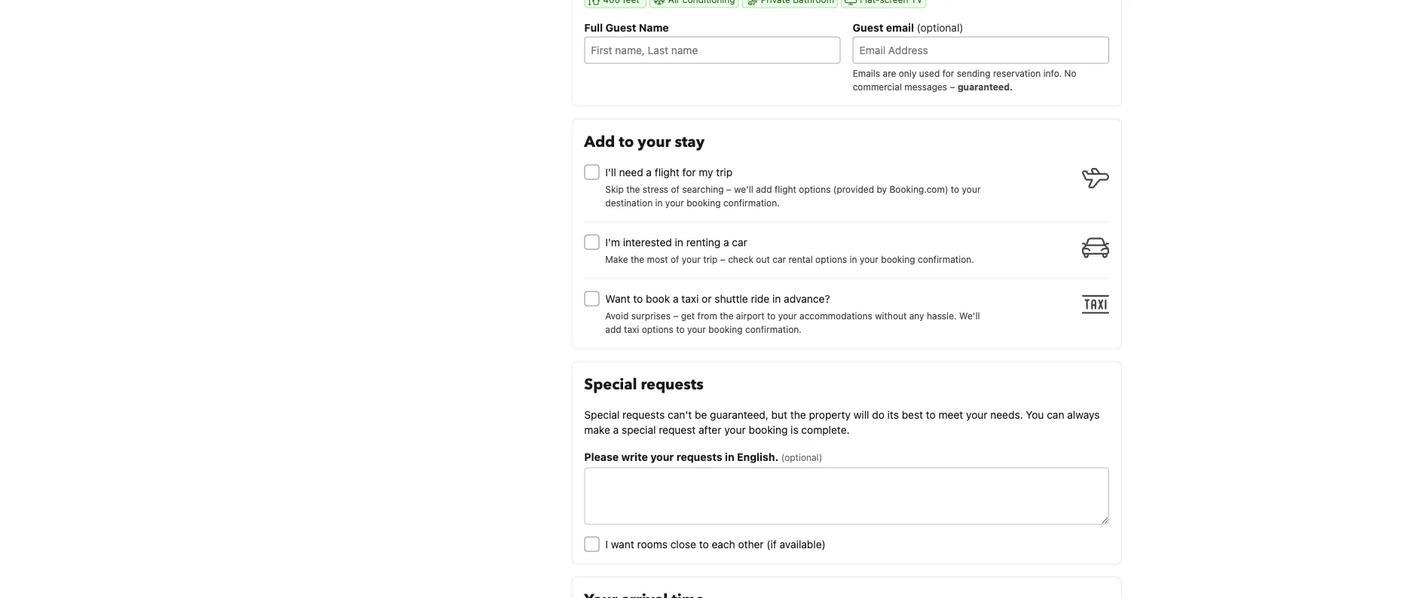 Task type: describe. For each thing, give the bounding box(es) containing it.
is
[[791, 424, 799, 436]]

1 horizontal spatial (optional)
[[917, 21, 964, 34]]

stay
[[675, 132, 705, 152]]

– inside avoid surprises – get from the airport to your accommodations without any hassle. we'll add taxi options to your booking confirmation.
[[673, 311, 679, 322]]

full guest name
[[584, 21, 669, 34]]

need
[[619, 166, 643, 178]]

property
[[809, 409, 851, 421]]

0 horizontal spatial car
[[732, 236, 748, 248]]

my
[[699, 166, 713, 178]]

but
[[772, 409, 788, 421]]

your down renting
[[682, 254, 701, 265]]

make
[[605, 254, 628, 265]]

get
[[681, 311, 695, 322]]

to left each on the bottom of page
[[699, 538, 709, 551]]

(if
[[767, 538, 777, 551]]

– inside the skip the stress of searching – we'll add flight options (provided by booking.com) to your destination in your booking confirmation.
[[726, 184, 732, 195]]

please write your requests in english. (optional)
[[584, 451, 822, 463]]

your right booking.com)
[[962, 184, 981, 195]]

you
[[1026, 409, 1044, 421]]

always
[[1067, 409, 1100, 421]]

in right ride
[[773, 293, 781, 305]]

each
[[712, 538, 735, 551]]

any
[[910, 311, 925, 322]]

to inside special requests can't be guaranteed, but the property will do its best to meet your needs. you can always make a special request after your booking is complete.
[[926, 409, 936, 421]]

i'll need a flight for my trip
[[605, 166, 733, 178]]

1 guest from the left
[[606, 21, 636, 34]]

emails are only used for sending reservation info. no commercial messages –
[[853, 68, 1077, 92]]

add
[[584, 132, 615, 152]]

confirmation. inside avoid surprises – get from the airport to your accommodations without any hassle. we'll add taxi options to your booking confirmation.
[[745, 325, 802, 335]]

to left "book"
[[633, 293, 643, 305]]

searching
[[682, 184, 724, 195]]

from
[[698, 311, 717, 322]]

in right 'rental'
[[850, 254, 857, 265]]

– left check
[[720, 254, 726, 265]]

full
[[584, 21, 603, 34]]

a right "book"
[[673, 293, 679, 305]]

the inside the skip the stress of searching – we'll add flight options (provided by booking.com) to your destination in your booking confirmation.
[[626, 184, 640, 195]]

or
[[702, 293, 712, 305]]

we'll
[[734, 184, 754, 195]]

Email Address text field
[[853, 37, 1109, 64]]

your up i'll need a flight for my trip
[[638, 132, 671, 152]]

be
[[695, 409, 707, 421]]

group containing i'll need a flight for my trip
[[584, 159, 1115, 337]]

after
[[699, 424, 722, 436]]

close
[[671, 538, 696, 551]]

in left english.
[[725, 451, 735, 463]]

reservation
[[993, 68, 1041, 79]]

the inside avoid surprises – get from the airport to your accommodations without any hassle. we'll add taxi options to your booking confirmation.
[[720, 311, 734, 322]]

booking inside avoid surprises – get from the airport to your accommodations without any hassle. we'll add taxi options to your booking confirmation.
[[709, 325, 743, 335]]

used
[[919, 68, 940, 79]]

make the most of your trip – check out car rental options in your booking confirmation.
[[605, 254, 974, 265]]

the inside special requests can't be guaranteed, but the property will do its best to meet your needs. you can always make a special request after your booking is complete.
[[791, 409, 806, 421]]

special for special requests can't be guaranteed, but the property will do its best to meet your needs. you can always make a special request after your booking is complete.
[[584, 409, 620, 421]]

airport
[[736, 311, 765, 322]]

will
[[854, 409, 869, 421]]

accommodations
[[800, 311, 873, 322]]

without
[[875, 311, 907, 322]]

options inside avoid surprises – get from the airport to your accommodations without any hassle. we'll add taxi options to your booking confirmation.
[[642, 325, 674, 335]]

booking inside special requests can't be guaranteed, but the property will do its best to meet your needs. you can always make a special request after your booking is complete.
[[749, 424, 788, 436]]

out
[[756, 254, 770, 265]]

special requests can't be guaranteed, but the property will do its best to meet your needs. you can always make a special request after your booking is complete.
[[584, 409, 1100, 436]]

shuttle
[[715, 293, 748, 305]]

want
[[605, 293, 631, 305]]

2 guest from the left
[[853, 21, 884, 34]]

options inside the skip the stress of searching – we'll add flight options (provided by booking.com) to your destination in your booking confirmation.
[[799, 184, 831, 195]]

best
[[902, 409, 923, 421]]

needs.
[[991, 409, 1023, 421]]

want to book a taxi or shuttle ride in advance?
[[605, 293, 830, 305]]

your down "advance?"
[[778, 311, 797, 322]]

2 vertical spatial requests
[[677, 451, 723, 463]]

requests for special requests can't be guaranteed, but the property will do its best to meet your needs. you can always make a special request after your booking is complete.
[[623, 409, 665, 421]]

to down ride
[[767, 311, 776, 322]]

sending
[[957, 68, 991, 79]]

make
[[584, 424, 610, 436]]

special
[[622, 424, 656, 436]]

avoid surprises – get from the airport to your accommodations without any hassle. we'll add taxi options to your booking confirmation.
[[605, 311, 980, 335]]

name
[[639, 21, 669, 34]]

book
[[646, 293, 670, 305]]

renting
[[686, 236, 721, 248]]

i'll
[[605, 166, 616, 178]]

info.
[[1044, 68, 1062, 79]]

available)
[[780, 538, 826, 551]]

rental
[[789, 254, 813, 265]]

your down guaranteed,
[[724, 424, 746, 436]]

guaranteed.
[[958, 82, 1013, 92]]

surprises
[[631, 311, 671, 322]]

of for flight
[[671, 184, 680, 195]]

advance?
[[784, 293, 830, 305]]

a inside special requests can't be guaranteed, but the property will do its best to meet your needs. you can always make a special request after your booking is complete.
[[613, 424, 619, 436]]

of for renting
[[671, 254, 679, 265]]

in left renting
[[675, 236, 684, 248]]

to right add
[[619, 132, 634, 152]]



Task type: locate. For each thing, give the bounding box(es) containing it.
special inside special requests can't be guaranteed, but the property will do its best to meet your needs. you can always make a special request after your booking is complete.
[[584, 409, 620, 421]]

confirmation. down we'll
[[723, 198, 780, 208]]

of
[[671, 184, 680, 195], [671, 254, 679, 265]]

by
[[877, 184, 887, 195]]

1 vertical spatial taxi
[[624, 325, 639, 335]]

to down get
[[676, 325, 685, 335]]

add inside the skip the stress of searching – we'll add flight options (provided by booking.com) to your destination in your booking confirmation.
[[756, 184, 772, 195]]

confirmation. down airport
[[745, 325, 802, 335]]

0 vertical spatial trip
[[716, 166, 733, 178]]

a right need
[[646, 166, 652, 178]]

destination
[[605, 198, 653, 208]]

booking.com)
[[890, 184, 949, 195]]

are
[[883, 68, 896, 79]]

0 vertical spatial (optional)
[[917, 21, 964, 34]]

options
[[799, 184, 831, 195], [816, 254, 847, 265], [642, 325, 674, 335]]

1 vertical spatial car
[[773, 254, 786, 265]]

trip
[[716, 166, 733, 178], [703, 254, 718, 265]]

booking inside the skip the stress of searching – we'll add flight options (provided by booking.com) to your destination in your booking confirmation.
[[687, 198, 721, 208]]

1 vertical spatial options
[[816, 254, 847, 265]]

for for sending
[[943, 68, 955, 79]]

options down the surprises
[[642, 325, 674, 335]]

in
[[655, 198, 663, 208], [675, 236, 684, 248], [850, 254, 857, 265], [773, 293, 781, 305], [725, 451, 735, 463]]

other
[[738, 538, 764, 551]]

car
[[732, 236, 748, 248], [773, 254, 786, 265]]

your down stress
[[665, 198, 684, 208]]

confirmation.
[[723, 198, 780, 208], [918, 254, 974, 265], [745, 325, 802, 335]]

– left we'll
[[726, 184, 732, 195]]

flight up stress
[[655, 166, 680, 178]]

car right out
[[773, 254, 786, 265]]

(optional) inside please write your requests in english. (optional)
[[781, 452, 822, 463]]

1 of from the top
[[671, 184, 680, 195]]

your right 'meet'
[[966, 409, 988, 421]]

the up 'destination'
[[626, 184, 640, 195]]

complete.
[[802, 424, 850, 436]]

interested
[[623, 236, 672, 248]]

booking down searching
[[687, 198, 721, 208]]

– inside emails are only used for sending reservation info. no commercial messages –
[[950, 82, 955, 92]]

the down shuttle
[[720, 311, 734, 322]]

hassle.
[[927, 311, 957, 322]]

0 horizontal spatial add
[[605, 325, 622, 335]]

taxi
[[682, 293, 699, 305], [624, 325, 639, 335]]

1 vertical spatial (optional)
[[781, 452, 822, 463]]

stress
[[643, 184, 669, 195]]

commercial
[[853, 82, 902, 92]]

i
[[605, 538, 608, 551]]

(provided
[[833, 184, 874, 195]]

for inside emails are only used for sending reservation info. no commercial messages –
[[943, 68, 955, 79]]

your down get
[[687, 325, 706, 335]]

1 vertical spatial confirmation.
[[918, 254, 974, 265]]

booking down "from"
[[709, 325, 743, 335]]

group
[[584, 159, 1115, 337]]

0 vertical spatial special
[[584, 374, 637, 395]]

the up "is"
[[791, 409, 806, 421]]

skip
[[605, 184, 624, 195]]

of inside the skip the stress of searching – we'll add flight options (provided by booking.com) to your destination in your booking confirmation.
[[671, 184, 680, 195]]

booking down but
[[749, 424, 788, 436]]

do
[[872, 409, 885, 421]]

requests for special requests
[[641, 374, 704, 395]]

for right the used
[[943, 68, 955, 79]]

requests up special
[[623, 409, 665, 421]]

1 vertical spatial requests
[[623, 409, 665, 421]]

add inside avoid surprises – get from the airport to your accommodations without any hassle. we'll add taxi options to your booking confirmation.
[[605, 325, 622, 335]]

in down stress
[[655, 198, 663, 208]]

0 vertical spatial flight
[[655, 166, 680, 178]]

2 vertical spatial confirmation.
[[745, 325, 802, 335]]

0 vertical spatial for
[[943, 68, 955, 79]]

the left most
[[631, 254, 645, 265]]

special for special requests
[[584, 374, 637, 395]]

check
[[728, 254, 754, 265]]

taxi down avoid
[[624, 325, 639, 335]]

for for my
[[683, 166, 696, 178]]

1 vertical spatial trip
[[703, 254, 718, 265]]

in inside the skip the stress of searching – we'll add flight options (provided by booking.com) to your destination in your booking confirmation.
[[655, 198, 663, 208]]

add
[[756, 184, 772, 195], [605, 325, 622, 335]]

(optional)
[[917, 21, 964, 34], [781, 452, 822, 463]]

1 horizontal spatial flight
[[775, 184, 797, 195]]

guest
[[606, 21, 636, 34], [853, 21, 884, 34]]

trip right "my" at the top
[[716, 166, 733, 178]]

flight
[[655, 166, 680, 178], [775, 184, 797, 195]]

– right messages
[[950, 82, 955, 92]]

confirmation. up hassle.
[[918, 254, 974, 265]]

0 vertical spatial confirmation.
[[723, 198, 780, 208]]

a up check
[[724, 236, 729, 248]]

1 vertical spatial add
[[605, 325, 622, 335]]

avoid
[[605, 311, 629, 322]]

for left "my" at the top
[[683, 166, 696, 178]]

requests up can't
[[641, 374, 704, 395]]

no
[[1065, 68, 1077, 79]]

guest right full
[[606, 21, 636, 34]]

1 vertical spatial of
[[671, 254, 679, 265]]

2 vertical spatial options
[[642, 325, 674, 335]]

can
[[1047, 409, 1065, 421]]

request
[[659, 424, 696, 436]]

0 vertical spatial add
[[756, 184, 772, 195]]

please
[[584, 451, 619, 463]]

i want rooms close to each other (if available)
[[605, 538, 826, 551]]

want
[[611, 538, 634, 551]]

0 vertical spatial taxi
[[682, 293, 699, 305]]

taxi left or
[[682, 293, 699, 305]]

add down avoid
[[605, 325, 622, 335]]

1 horizontal spatial add
[[756, 184, 772, 195]]

None text field
[[584, 468, 1109, 525]]

to right best
[[926, 409, 936, 421]]

1 horizontal spatial for
[[943, 68, 955, 79]]

messages
[[905, 82, 948, 92]]

trip down renting
[[703, 254, 718, 265]]

car up check
[[732, 236, 748, 248]]

the
[[626, 184, 640, 195], [631, 254, 645, 265], [720, 311, 734, 322], [791, 409, 806, 421]]

most
[[647, 254, 668, 265]]

–
[[950, 82, 955, 92], [726, 184, 732, 195], [720, 254, 726, 265], [673, 311, 679, 322]]

a
[[646, 166, 652, 178], [724, 236, 729, 248], [673, 293, 679, 305], [613, 424, 619, 436]]

0 vertical spatial car
[[732, 236, 748, 248]]

email
[[886, 21, 914, 34]]

special requests
[[584, 374, 704, 395]]

Full Guest Name text field
[[584, 37, 841, 64]]

requests
[[641, 374, 704, 395], [623, 409, 665, 421], [677, 451, 723, 463]]

0 horizontal spatial taxi
[[624, 325, 639, 335]]

emails
[[853, 68, 880, 79]]

1 horizontal spatial guest
[[853, 21, 884, 34]]

guest left email
[[853, 21, 884, 34]]

booking up without
[[881, 254, 915, 265]]

write
[[621, 451, 648, 463]]

add to your stay
[[584, 132, 705, 152]]

your right write
[[651, 451, 674, 463]]

of right most
[[671, 254, 679, 265]]

– left get
[[673, 311, 679, 322]]

requests down after
[[677, 451, 723, 463]]

we'll
[[959, 311, 980, 322]]

0 vertical spatial of
[[671, 184, 680, 195]]

to inside the skip the stress of searching – we'll add flight options (provided by booking.com) to your destination in your booking confirmation.
[[951, 184, 960, 195]]

meet
[[939, 409, 963, 421]]

0 vertical spatial requests
[[641, 374, 704, 395]]

your
[[638, 132, 671, 152], [962, 184, 981, 195], [665, 198, 684, 208], [682, 254, 701, 265], [860, 254, 879, 265], [778, 311, 797, 322], [687, 325, 706, 335], [966, 409, 988, 421], [724, 424, 746, 436], [651, 451, 674, 463]]

0 horizontal spatial (optional)
[[781, 452, 822, 463]]

1 horizontal spatial car
[[773, 254, 786, 265]]

english.
[[737, 451, 779, 463]]

ride
[[751, 293, 770, 305]]

for
[[943, 68, 955, 79], [683, 166, 696, 178]]

rooms
[[637, 538, 668, 551]]

a right make
[[613, 424, 619, 436]]

special
[[584, 374, 637, 395], [584, 409, 620, 421]]

2 special from the top
[[584, 409, 620, 421]]

your up without
[[860, 254, 879, 265]]

requests inside special requests can't be guaranteed, but the property will do its best to meet your needs. you can always make a special request after your booking is complete.
[[623, 409, 665, 421]]

(optional) right email
[[917, 21, 964, 34]]

add right we'll
[[756, 184, 772, 195]]

flight inside the skip the stress of searching – we'll add flight options (provided by booking.com) to your destination in your booking confirmation.
[[775, 184, 797, 195]]

1 horizontal spatial taxi
[[682, 293, 699, 305]]

to right booking.com)
[[951, 184, 960, 195]]

its
[[888, 409, 899, 421]]

options left (provided at the right top of the page
[[799, 184, 831, 195]]

0 vertical spatial options
[[799, 184, 831, 195]]

guaranteed,
[[710, 409, 769, 421]]

can't
[[668, 409, 692, 421]]

1 vertical spatial special
[[584, 409, 620, 421]]

i'm interested in renting a car
[[605, 236, 748, 248]]

of down i'll need a flight for my trip
[[671, 184, 680, 195]]

options right 'rental'
[[816, 254, 847, 265]]

1 special from the top
[[584, 374, 637, 395]]

1 vertical spatial flight
[[775, 184, 797, 195]]

flight right we'll
[[775, 184, 797, 195]]

0 horizontal spatial for
[[683, 166, 696, 178]]

guest email (optional)
[[853, 21, 964, 34]]

(optional) down "is"
[[781, 452, 822, 463]]

1 vertical spatial for
[[683, 166, 696, 178]]

taxi inside avoid surprises – get from the airport to your accommodations without any hassle. we'll add taxi options to your booking confirmation.
[[624, 325, 639, 335]]

skip the stress of searching – we'll add flight options (provided by booking.com) to your destination in your booking confirmation.
[[605, 184, 981, 208]]

2 of from the top
[[671, 254, 679, 265]]

confirmation. inside the skip the stress of searching – we'll add flight options (provided by booking.com) to your destination in your booking confirmation.
[[723, 198, 780, 208]]

only
[[899, 68, 917, 79]]

0 horizontal spatial flight
[[655, 166, 680, 178]]

0 horizontal spatial guest
[[606, 21, 636, 34]]

i'm
[[605, 236, 620, 248]]



Task type: vqa. For each thing, say whether or not it's contained in the screenshot.
Payment button
no



